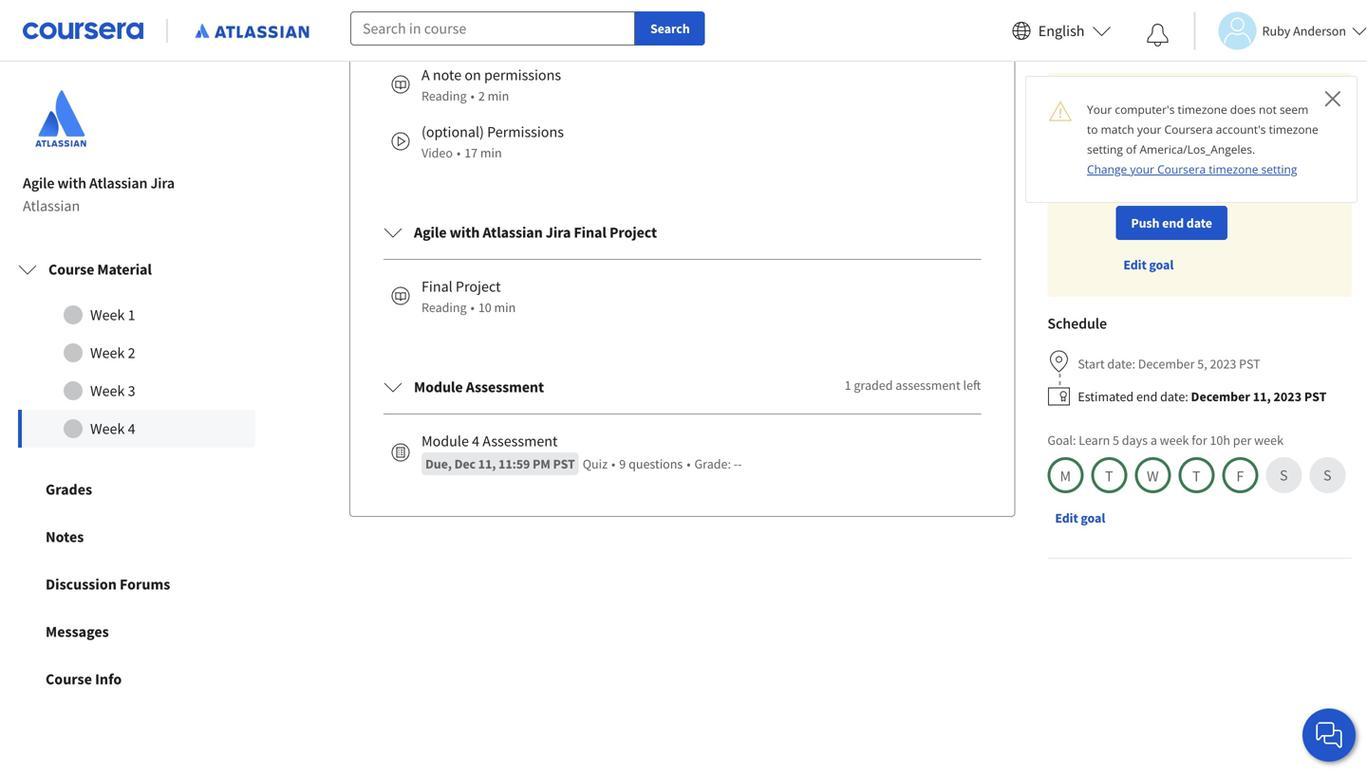 Task type: vqa. For each thing, say whether or not it's contained in the screenshot.
right day
no



Task type: locate. For each thing, give the bounding box(es) containing it.
-
[[734, 456, 738, 473], [738, 456, 742, 473]]

agile down atlassian image
[[23, 174, 54, 193]]

min right 10
[[494, 299, 516, 316]]

december left 5,
[[1138, 356, 1195, 373]]

notes
[[46, 528, 84, 547]]

11:59
[[499, 456, 530, 473]]

1 vertical spatial edit goal button
[[1048, 501, 1113, 536]]

1 s from the left
[[1280, 466, 1288, 485]]

goal down push end date
[[1149, 256, 1174, 274]]

0 horizontal spatial edit goal
[[1055, 510, 1106, 527]]

t down 5
[[1105, 467, 1114, 486]]

with inside agile with atlassian jira atlassian
[[57, 174, 86, 193]]

your up and
[[1213, 120, 1238, 137]]

december
[[1138, 356, 1195, 373], [1191, 388, 1251, 406]]

week right a
[[1160, 432, 1189, 449]]

2 s from the left
[[1324, 466, 1332, 485]]

1
[[128, 306, 135, 325], [845, 377, 851, 394]]

timezone mismatch warning modal dialog
[[1026, 76, 1358, 203]]

final project reading • 10 min
[[422, 277, 516, 316]]

2 vertical spatial end
[[1137, 388, 1158, 406]]

0 horizontal spatial jira
[[150, 174, 175, 193]]

coursera down america/los_angeles.
[[1158, 161, 1206, 177]]

agile inside agile with atlassian jira atlassian
[[23, 174, 54, 193]]

end down "schedule"
[[1162, 215, 1184, 232]]

questions
[[629, 456, 683, 473]]

with up final project reading • 10 min
[[450, 223, 480, 242]]

coursera
[[1165, 122, 1213, 137], [1158, 161, 1206, 177]]

4 down 3
[[128, 420, 135, 439]]

2 vertical spatial atlassian
[[483, 223, 543, 242]]

push end date button
[[1116, 206, 1228, 240]]

edit goal for goal: learn 5 days a week for 10h per week
[[1055, 510, 1106, 527]]

1 vertical spatial edit
[[1055, 510, 1078, 527]]

0 vertical spatial push
[[1182, 120, 1210, 137]]

1 horizontal spatial s
[[1324, 466, 1332, 485]]

1 vertical spatial goal
[[1081, 510, 1106, 527]]

project inside final project reading • 10 min
[[456, 277, 501, 296]]

min right 17
[[480, 144, 502, 161]]

0 horizontal spatial 2023
[[1210, 356, 1237, 373]]

2023 up saturday element
[[1274, 388, 1302, 406]]

estimated
[[1078, 388, 1134, 406]]

edit goal down push end date
[[1124, 256, 1174, 274]]

m
[[1060, 467, 1071, 486]]

0 vertical spatial with
[[57, 174, 86, 193]]

due,
[[425, 456, 452, 473]]

your
[[1087, 102, 1112, 117]]

1 vertical spatial min
[[480, 144, 502, 161]]

date down not
[[1264, 120, 1289, 137]]

0 vertical spatial edit
[[1124, 256, 1147, 274]]

date: right "start"
[[1108, 356, 1136, 373]]

1 horizontal spatial setting
[[1262, 161, 1298, 177]]

1 vertical spatial module
[[422, 432, 469, 451]]

pst right pm
[[553, 456, 575, 473]]

1 horizontal spatial agile
[[414, 223, 447, 242]]

not
[[1259, 102, 1277, 117]]

0 horizontal spatial end
[[1137, 388, 1158, 406]]

reading down 'note'
[[422, 87, 467, 105]]

your up the goals
[[1278, 139, 1303, 156]]

1 horizontal spatial 4
[[472, 432, 480, 451]]

pst up sunday element
[[1305, 388, 1327, 406]]

1 vertical spatial final
[[422, 277, 453, 296]]

• left grade:
[[687, 456, 691, 473]]

1 vertical spatial december
[[1191, 388, 1251, 406]]

min inside (optional) permissions video • 17 min
[[480, 144, 502, 161]]

setting
[[1087, 141, 1123, 157], [1262, 161, 1298, 177]]

0 vertical spatial 1
[[128, 306, 135, 325]]

your down and
[[1211, 158, 1237, 175]]

monday element
[[1051, 461, 1081, 493]]

match
[[1101, 122, 1135, 137]]

1 horizontal spatial t
[[1193, 467, 1201, 486]]

t for the tuesday element
[[1105, 467, 1114, 486]]

atlassian up final project reading • 10 min
[[483, 223, 543, 242]]

1 vertical spatial atlassian
[[23, 197, 80, 216]]

pm
[[533, 456, 551, 473]]

end
[[1240, 120, 1262, 137], [1162, 215, 1184, 232], [1137, 388, 1158, 406]]

timezone down seem
[[1269, 122, 1319, 137]]

1 vertical spatial push
[[1131, 215, 1160, 232]]

atlassian inside dropdown button
[[483, 223, 543, 242]]

t
[[1105, 467, 1114, 486], [1193, 467, 1201, 486]]

push inside no worries! push your end date to 12/17/2023 pst
[[1182, 120, 1210, 137]]

computer's
[[1115, 102, 1175, 117]]

3 week from the top
[[90, 382, 125, 401]]

0 horizontal spatial t
[[1105, 467, 1114, 486]]

course left info
[[46, 670, 92, 689]]

1 horizontal spatial 2023
[[1274, 388, 1302, 406]]

0 horizontal spatial project
[[456, 277, 501, 296]]

with down atlassian image
[[57, 174, 86, 193]]

change your coursera timezone setting link
[[1087, 161, 1298, 177]]

0 horizontal spatial 2
[[128, 344, 135, 363]]

week right per in the right of the page
[[1255, 432, 1284, 449]]

1 horizontal spatial final
[[574, 223, 607, 242]]

module
[[414, 378, 463, 397], [422, 432, 469, 451]]

1 vertical spatial agile
[[414, 223, 447, 242]]

week for week 2
[[90, 344, 125, 363]]

0 vertical spatial 11,
[[1253, 388, 1271, 406]]

0 horizontal spatial edit
[[1055, 510, 1078, 527]]

0 horizontal spatial atlassian
[[23, 197, 80, 216]]

• inside final project reading • 10 min
[[471, 299, 475, 316]]

goal down the tuesday element
[[1081, 510, 1106, 527]]

0 horizontal spatial to
[[1087, 122, 1098, 137]]

timezone up no worries! push your end date to 12/17/2023 pst
[[1178, 102, 1228, 117]]

0 vertical spatial course
[[48, 260, 94, 279]]

1 vertical spatial date:
[[1161, 388, 1189, 406]]

to inside your computer's timezone does not seem to match your coursera account's timezone setting of america/los_angeles. change your coursera timezone setting
[[1087, 122, 1098, 137]]

atlassian down atlassian image
[[89, 174, 148, 193]]

week up week 2
[[90, 306, 125, 325]]

0 vertical spatial edit goal
[[1124, 256, 1174, 274]]

jira for final
[[546, 223, 571, 242]]

0 vertical spatial assessment
[[466, 378, 544, 397]]

0 vertical spatial setting
[[1087, 141, 1123, 157]]

1 vertical spatial with
[[450, 223, 480, 242]]

week 3 link
[[18, 372, 255, 410]]

date: down start date: december 5, 2023 pst
[[1161, 388, 1189, 406]]

module for module 4 assessment due, dec 11, 11:59 pm pst quiz • 9 questions • grade: --
[[422, 432, 469, 451]]

1 vertical spatial date
[[1187, 215, 1213, 232]]

reading
[[422, 87, 467, 105], [422, 299, 467, 316]]

0 horizontal spatial with
[[57, 174, 86, 193]]

edit goal
[[1124, 256, 1174, 274], [1055, 510, 1106, 527]]

agile
[[23, 174, 54, 193], [414, 223, 447, 242]]

2 horizontal spatial atlassian
[[483, 223, 543, 242]]

module inside module 4 assessment due, dec 11, 11:59 pm pst quiz • 9 questions • grade: --
[[422, 432, 469, 451]]

pst inside module 4 assessment due, dec 11, 11:59 pm pst quiz • 9 questions • grade: --
[[553, 456, 575, 473]]

4 week from the top
[[90, 420, 125, 439]]

final inside final project reading • 10 min
[[422, 277, 453, 296]]

learning
[[1239, 158, 1285, 175]]

course
[[48, 260, 94, 279], [46, 670, 92, 689]]

0 horizontal spatial week
[[1160, 432, 1189, 449]]

2 t from the left
[[1193, 467, 1201, 486]]

min for permissions
[[480, 144, 502, 161]]

✕ button
[[1324, 83, 1342, 113]]

edit goal for no worries! push your end date to
[[1124, 256, 1174, 274]]

push
[[1182, 120, 1210, 137], [1131, 215, 1160, 232]]

1 horizontal spatial 1
[[845, 377, 851, 394]]

week left 3
[[90, 382, 125, 401]]

1 horizontal spatial goal
[[1149, 256, 1174, 274]]

1 left graded
[[845, 377, 851, 394]]

discussion forums
[[46, 576, 170, 594]]

coursera up america/los_angeles.
[[1165, 122, 1213, 137]]

timezone down and
[[1209, 161, 1259, 177]]

reading left 10
[[422, 299, 467, 316]]

week for week 4
[[90, 420, 125, 439]]

week 2 link
[[18, 334, 255, 372]]

2023
[[1210, 356, 1237, 373], [1274, 388, 1302, 406]]

end inside push end date button
[[1162, 215, 1184, 232]]

1 vertical spatial 11,
[[478, 456, 496, 473]]

reading inside final project reading • 10 min
[[422, 299, 467, 316]]

0 vertical spatial timezone
[[1178, 102, 1228, 117]]

1 horizontal spatial end
[[1162, 215, 1184, 232]]

0 vertical spatial goal
[[1149, 256, 1174, 274]]

1 up week 2 link
[[128, 306, 135, 325]]

more
[[1195, 90, 1230, 109]]

0 horizontal spatial date:
[[1108, 356, 1136, 373]]

min inside final project reading • 10 min
[[494, 299, 516, 316]]

and achieve your goal. you can also edit your learning goals if your schedule has changed.
[[1116, 139, 1333, 194]]

0 vertical spatial date
[[1264, 120, 1289, 137]]

0 vertical spatial 2
[[478, 87, 485, 105]]

friday element
[[1225, 461, 1256, 493]]

2 vertical spatial min
[[494, 299, 516, 316]]

push down "schedule"
[[1131, 215, 1160, 232]]

s right saturday element
[[1324, 466, 1332, 485]]

jira inside agile with atlassian jira final project dropdown button
[[546, 223, 571, 242]]

week 4 link
[[18, 410, 255, 448]]

edit down push end date
[[1124, 256, 1147, 274]]

assessment inside module 4 assessment due, dec 11, 11:59 pm pst quiz • 9 questions • grade: --
[[483, 432, 558, 451]]

coursera image
[[23, 15, 143, 46]]

setting down achieve
[[1262, 161, 1298, 177]]

2 down on
[[478, 87, 485, 105]]

edit goal button
[[1116, 248, 1182, 282], [1048, 501, 1113, 536]]

pst up edit on the right
[[1184, 139, 1206, 156]]

s
[[1280, 466, 1288, 485], [1324, 466, 1332, 485]]

0 vertical spatial project
[[610, 223, 657, 242]]

1 t from the left
[[1105, 467, 1114, 486]]

1 horizontal spatial push
[[1182, 120, 1210, 137]]

1 horizontal spatial date:
[[1161, 388, 1189, 406]]

1 horizontal spatial edit
[[1124, 256, 1147, 274]]

agile up final project reading • 10 min
[[414, 223, 447, 242]]

min for project
[[494, 299, 516, 316]]

loud megaphone image image
[[1063, 119, 1108, 164]]

end up achieve
[[1240, 120, 1262, 137]]

• inside a note on permissions reading • 2 min
[[471, 87, 475, 105]]

help center image
[[1318, 725, 1341, 747]]

0 horizontal spatial 11,
[[478, 456, 496, 473]]

• inside (optional) permissions video • 17 min
[[457, 144, 461, 161]]

ruby anderson
[[1262, 22, 1347, 39]]

1 horizontal spatial 2
[[478, 87, 485, 105]]

module 4 assessment due, dec 11, 11:59 pm pst quiz • 9 questions • grade: --
[[422, 432, 742, 473]]

goal:
[[1048, 432, 1076, 449]]

s left sunday element
[[1280, 466, 1288, 485]]

schedule
[[1144, 177, 1194, 194]]

atlassian up the "course material" on the left
[[23, 197, 80, 216]]

1 horizontal spatial with
[[450, 223, 480, 242]]

1 week from the left
[[1160, 432, 1189, 449]]

0 horizontal spatial edit goal button
[[1048, 501, 1113, 536]]

push up america/los_angeles.
[[1182, 120, 1210, 137]]

edit
[[1124, 256, 1147, 274], [1055, 510, 1078, 527]]

1 horizontal spatial week
[[1255, 432, 1284, 449]]

0 horizontal spatial final
[[422, 277, 453, 296]]

edit down monday element
[[1055, 510, 1078, 527]]

forums
[[120, 576, 170, 594]]

0 horizontal spatial 4
[[128, 420, 135, 439]]

0 horizontal spatial s
[[1280, 466, 1288, 485]]

atlassian for agile with atlassian jira atlassian
[[89, 174, 148, 193]]

1 vertical spatial project
[[456, 277, 501, 296]]

date down has at the right top
[[1187, 215, 1213, 232]]

edit for goal: learn 5 days a week for 10h per week
[[1055, 510, 1078, 527]]

1 horizontal spatial date
[[1264, 120, 1289, 137]]

1 vertical spatial 2
[[128, 344, 135, 363]]

left
[[963, 377, 981, 394]]

edit goal button for no worries! push your end date to
[[1116, 248, 1182, 282]]

edit goal button down push end date
[[1116, 248, 1182, 282]]

week
[[90, 306, 125, 325], [90, 344, 125, 363], [90, 382, 125, 401], [90, 420, 125, 439]]

chat with us image
[[1314, 721, 1345, 751]]

messages link
[[0, 609, 273, 656]]

course left material
[[48, 260, 94, 279]]

• left 9
[[612, 456, 616, 473]]

english button
[[1004, 0, 1119, 62]]

end down start date: december 5, 2023 pst
[[1137, 388, 1158, 406]]

0 vertical spatial end
[[1240, 120, 1262, 137]]

2 week from the left
[[1255, 432, 1284, 449]]

pst inside no worries! push your end date to 12/17/2023 pst
[[1184, 139, 1206, 156]]

0 horizontal spatial agile
[[23, 174, 54, 193]]

end for date
[[1162, 215, 1184, 232]]

11,
[[1253, 388, 1271, 406], [478, 456, 496, 473]]

sunday element
[[1312, 460, 1344, 492]]

course info
[[46, 670, 122, 689]]

time
[[1233, 90, 1263, 109]]

learn
[[1079, 432, 1110, 449]]

start
[[1078, 356, 1105, 373]]

0 horizontal spatial date
[[1187, 215, 1213, 232]]

• left 17
[[457, 144, 461, 161]]

your inside no worries! push your end date to 12/17/2023 pst
[[1213, 120, 1238, 137]]

2 up 3
[[128, 344, 135, 363]]

december down 5,
[[1191, 388, 1251, 406]]

1 vertical spatial course
[[46, 670, 92, 689]]

2 week from the top
[[90, 344, 125, 363]]

1 vertical spatial assessment
[[483, 432, 558, 451]]

0 vertical spatial agile
[[23, 174, 54, 193]]

(optional)
[[422, 123, 484, 142]]

date inside no worries! push your end date to 12/17/2023 pst
[[1264, 120, 1289, 137]]

1 vertical spatial end
[[1162, 215, 1184, 232]]

1 horizontal spatial jira
[[546, 223, 571, 242]]

0 vertical spatial december
[[1138, 356, 1195, 373]]

0 vertical spatial edit goal button
[[1116, 248, 1182, 282]]

with inside dropdown button
[[450, 223, 480, 242]]

edit
[[1187, 158, 1209, 175]]

0 horizontal spatial push
[[1131, 215, 1160, 232]]

project
[[610, 223, 657, 242], [456, 277, 501, 296]]

1 horizontal spatial atlassian
[[89, 174, 148, 193]]

goal: learn 5 days a week for 10h per week
[[1048, 432, 1284, 449]]

f
[[1237, 467, 1244, 486]]

1 horizontal spatial edit goal button
[[1116, 248, 1182, 282]]

0 vertical spatial atlassian
[[89, 174, 148, 193]]

edit for no worries! push your end date to
[[1124, 256, 1147, 274]]

0 vertical spatial reading
[[422, 87, 467, 105]]

1 vertical spatial edit goal
[[1055, 510, 1106, 527]]

english
[[1039, 21, 1085, 40]]

4 up dec
[[472, 432, 480, 451]]

1 vertical spatial jira
[[546, 223, 571, 242]]

• left 10
[[471, 299, 475, 316]]

edit goal button down monday element
[[1048, 501, 1113, 536]]

a
[[422, 66, 430, 85]]

notes link
[[0, 514, 273, 561]]

Search in course text field
[[350, 11, 635, 46]]

on
[[465, 66, 481, 85]]

edit goal down monday element
[[1055, 510, 1106, 527]]

saturday element
[[1268, 460, 1300, 492]]

2 reading from the top
[[422, 299, 467, 316]]

setting up change
[[1087, 141, 1123, 157]]

t down for
[[1193, 467, 1201, 486]]

min down 'permissions'
[[488, 87, 509, 105]]

week down week 1 in the top of the page
[[90, 344, 125, 363]]

1 week from the top
[[90, 306, 125, 325]]

ruby
[[1262, 22, 1291, 39]]

1 reading from the top
[[422, 87, 467, 105]]

to down your
[[1087, 122, 1098, 137]]

permissions
[[487, 123, 564, 142]]

2
[[478, 87, 485, 105], [128, 344, 135, 363]]

pst right 5,
[[1239, 356, 1261, 373]]

to down seem
[[1292, 120, 1303, 137]]

end inside no worries! push your end date to 12/17/2023 pst
[[1240, 120, 1262, 137]]

2 inside a note on permissions reading • 2 min
[[478, 87, 485, 105]]

course inside dropdown button
[[48, 260, 94, 279]]

0 vertical spatial date:
[[1108, 356, 1136, 373]]

4 inside module 4 assessment due, dec 11, 11:59 pm pst quiz • 9 questions • grade: --
[[472, 432, 480, 451]]

1 horizontal spatial to
[[1292, 120, 1303, 137]]

2 horizontal spatial end
[[1240, 120, 1262, 137]]

week for week 3
[[90, 382, 125, 401]]

agile inside dropdown button
[[414, 223, 447, 242]]

week 1
[[90, 306, 135, 325]]

jira inside agile with atlassian jira atlassian
[[150, 174, 175, 193]]

to inside no worries! push your end date to 12/17/2023 pst
[[1292, 120, 1303, 137]]

• down on
[[471, 87, 475, 105]]

2023 right 5,
[[1210, 356, 1237, 373]]

warning image
[[1049, 100, 1072, 122]]

week down week 3
[[90, 420, 125, 439]]

1 horizontal spatial project
[[610, 223, 657, 242]]



Task type: describe. For each thing, give the bounding box(es) containing it.
goal for no worries! push your end date to
[[1149, 256, 1174, 274]]

you
[[1132, 90, 1156, 109]]

reading inside a note on permissions reading • 2 min
[[422, 87, 467, 105]]

goal for goal: learn 5 days a week for 10h per week
[[1081, 510, 1106, 527]]

show notifications image
[[1147, 24, 1169, 47]]

0 vertical spatial coursera
[[1165, 122, 1213, 137]]

start date: december 5, 2023 pst
[[1078, 356, 1261, 373]]

changed.
[[1219, 177, 1270, 194]]

17
[[465, 144, 478, 161]]

can
[[1139, 158, 1159, 175]]

grade:
[[695, 456, 731, 473]]

to for no worries! push your end date to 12/17/2023 pst
[[1292, 120, 1303, 137]]

1 graded assessment left
[[845, 377, 981, 394]]

like
[[1105, 90, 1129, 109]]

w
[[1147, 467, 1159, 486]]

assessment
[[896, 377, 961, 394]]

with for agile with atlassian jira atlassian
[[57, 174, 86, 193]]

your up 12/17/2023
[[1137, 122, 1162, 137]]

final inside agile with atlassian jira final project dropdown button
[[574, 223, 607, 242]]

search button
[[635, 11, 705, 46]]

2 vertical spatial timezone
[[1209, 161, 1259, 177]]

worries!
[[1135, 120, 1180, 137]]

2 - from the left
[[738, 456, 742, 473]]

info
[[95, 670, 122, 689]]

if
[[1319, 158, 1327, 175]]

12/17/2023
[[1116, 139, 1181, 156]]

video
[[422, 144, 453, 161]]

wednesday element
[[1138, 461, 1168, 493]]

s for saturday element
[[1280, 466, 1288, 485]]

jira for atlassian
[[150, 174, 175, 193]]

agile with atlassian jira atlassian
[[23, 174, 175, 216]]

no
[[1116, 120, 1132, 137]]

atlassian image
[[23, 81, 99, 157]]

1 vertical spatial timezone
[[1269, 122, 1319, 137]]

a note on permissions reading • 2 min
[[422, 66, 561, 105]]

graded
[[854, 377, 893, 394]]

agile for agile with atlassian jira final project
[[414, 223, 447, 242]]

thursday element
[[1182, 461, 1212, 493]]

dec
[[454, 456, 476, 473]]

agile with atlassian jira final project
[[414, 223, 657, 242]]

course material button
[[3, 243, 271, 296]]

your computer's timezone does not seem to match your coursera account's timezone setting of america/los_angeles. change your coursera timezone setting
[[1087, 102, 1319, 177]]

grades link
[[0, 466, 273, 514]]

push end date
[[1131, 215, 1213, 232]]

estimated end date: december 11, 2023 pst
[[1078, 388, 1327, 406]]

discussion
[[46, 576, 117, 594]]

week 2
[[90, 344, 135, 363]]

10
[[478, 299, 492, 316]]

week 1 link
[[18, 296, 255, 334]]

week 4
[[90, 420, 135, 439]]

✕
[[1324, 83, 1342, 113]]

has
[[1197, 177, 1216, 194]]

to for your computer's timezone does not seem to match your coursera account's timezone setting of america/los_angeles. change your coursera timezone setting
[[1087, 122, 1098, 137]]

week for week 1
[[90, 306, 125, 325]]

1 - from the left
[[734, 456, 738, 473]]

1 vertical spatial coursera
[[1158, 161, 1206, 177]]

date inside button
[[1187, 215, 1213, 232]]

looks like you need more time
[[1063, 90, 1263, 109]]

1 horizontal spatial 11,
[[1253, 388, 1271, 406]]

for
[[1192, 432, 1208, 449]]

schedule
[[1048, 314, 1107, 333]]

end for date:
[[1137, 388, 1158, 406]]

1 vertical spatial setting
[[1262, 161, 1298, 177]]

agile for agile with atlassian jira atlassian
[[23, 174, 54, 193]]

quiz
[[583, 456, 608, 473]]

discussion forums link
[[0, 561, 273, 609]]

course for course info
[[46, 670, 92, 689]]

11, inside module 4 assessment due, dec 11, 11:59 pm pst quiz • 9 questions • grade: --
[[478, 456, 496, 473]]

1 vertical spatial 1
[[845, 377, 851, 394]]

5,
[[1198, 356, 1208, 373]]

a
[[1151, 432, 1157, 449]]

note
[[433, 66, 462, 85]]

need
[[1159, 90, 1192, 109]]

course for course material
[[48, 260, 94, 279]]

your down of
[[1130, 161, 1155, 177]]

4 for module
[[472, 432, 480, 451]]

module for module assessment
[[414, 378, 463, 397]]

9
[[619, 456, 626, 473]]

with for agile with atlassian jira final project
[[450, 223, 480, 242]]

push inside button
[[1131, 215, 1160, 232]]

america/los_angeles.
[[1140, 141, 1256, 157]]

course info link
[[0, 656, 273, 704]]

course material
[[48, 260, 152, 279]]

anderson
[[1293, 22, 1347, 39]]

0 vertical spatial 2023
[[1210, 356, 1237, 373]]

days
[[1122, 432, 1148, 449]]

0 horizontal spatial 1
[[128, 306, 135, 325]]

of
[[1126, 141, 1137, 157]]

3
[[128, 382, 135, 401]]

seem
[[1280, 102, 1309, 117]]

permissions
[[484, 66, 561, 85]]

min inside a note on permissions reading • 2 min
[[488, 87, 509, 105]]

tuesday element
[[1094, 461, 1125, 493]]

t for the thursday element
[[1193, 467, 1201, 486]]

does
[[1230, 102, 1256, 117]]

search
[[650, 20, 690, 37]]

module assessment
[[414, 378, 544, 397]]

goals
[[1288, 158, 1317, 175]]

material
[[97, 260, 152, 279]]

grades
[[46, 481, 92, 500]]

also
[[1162, 158, 1184, 175]]

and
[[1209, 139, 1230, 156]]

edit goal button for goal: learn 5 days a week for 10h per week
[[1048, 501, 1113, 536]]

your down you
[[1116, 177, 1141, 194]]

agile with atlassian jira final project button
[[368, 206, 996, 259]]

achieve
[[1233, 139, 1276, 156]]

atlassian for agile with atlassian jira final project
[[483, 223, 543, 242]]

s for sunday element
[[1324, 466, 1332, 485]]

5
[[1113, 432, 1120, 449]]

project inside dropdown button
[[610, 223, 657, 242]]

goal.
[[1306, 139, 1333, 156]]

10h
[[1210, 432, 1231, 449]]

0 horizontal spatial setting
[[1087, 141, 1123, 157]]

change
[[1087, 161, 1127, 177]]

looks
[[1063, 90, 1102, 109]]

4 for week
[[128, 420, 135, 439]]



